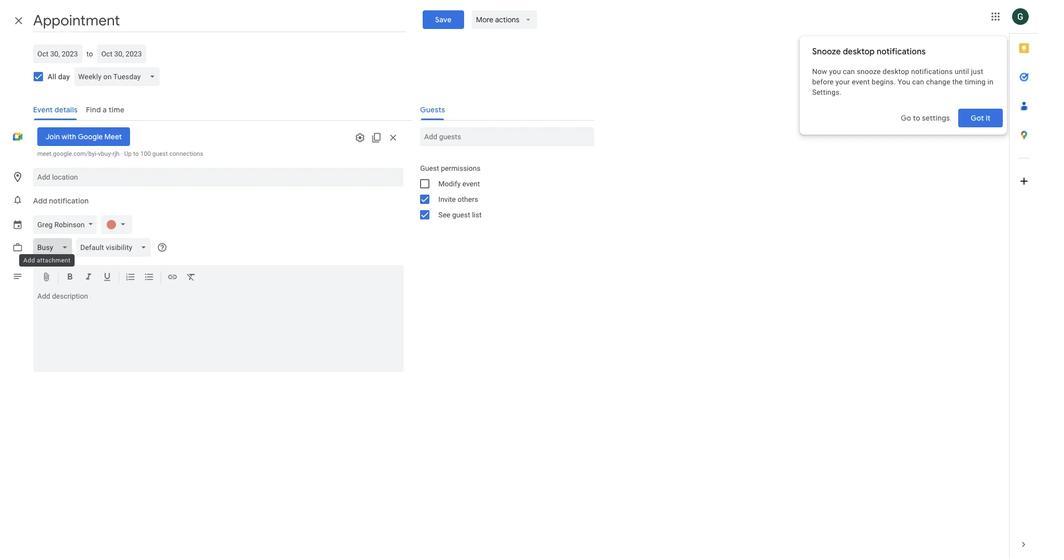Task type: describe. For each thing, give the bounding box(es) containing it.
robinson
[[54, 221, 85, 229]]

with
[[62, 132, 76, 142]]

modify event
[[439, 180, 480, 188]]

until
[[955, 67, 970, 76]]

connections
[[169, 150, 203, 158]]

just
[[972, 67, 984, 76]]

google
[[78, 132, 103, 142]]

Start date text field
[[37, 48, 78, 60]]

0 horizontal spatial can
[[844, 67, 856, 76]]

bulleted list image
[[144, 272, 154, 284]]

vbuy-
[[98, 150, 113, 158]]

add notification
[[33, 196, 89, 206]]

greg
[[37, 221, 53, 229]]

list
[[472, 211, 482, 219]]

you
[[898, 78, 911, 86]]

add for add attachment
[[23, 257, 35, 264]]

join with google meet
[[46, 132, 122, 142]]

arrow_drop_down
[[524, 15, 534, 24]]

all day
[[48, 73, 70, 81]]

notifications inside the now you can snooze desktop notifications until just before your event begins. you can change the timing in settings.
[[912, 67, 954, 76]]

snooze desktop notifications
[[813, 47, 926, 57]]

change
[[927, 78, 951, 86]]

all
[[48, 73, 56, 81]]

begins.
[[872, 78, 897, 86]]

·
[[121, 150, 123, 158]]

settings.
[[813, 88, 842, 96]]

End date text field
[[101, 48, 142, 60]]

Guests text field
[[425, 128, 591, 146]]

insert link image
[[167, 272, 178, 284]]

guest permissions
[[421, 164, 481, 173]]

desktop inside the now you can snooze desktop notifications until just before your event begins. you can change the timing in settings.
[[883, 67, 910, 76]]

join with google meet link
[[37, 128, 130, 146]]

formatting options toolbar
[[33, 265, 404, 290]]

snooze
[[858, 67, 882, 76]]

more actions arrow_drop_down
[[477, 15, 534, 24]]

meet.google.com/byi-
[[37, 150, 98, 158]]

event inside the now you can snooze desktop notifications until just before your event begins. you can change the timing in settings.
[[852, 78, 870, 86]]

notifications inside heading
[[877, 47, 926, 57]]

before
[[813, 78, 834, 86]]

snooze desktop notifications heading
[[813, 46, 995, 58]]

see
[[439, 211, 451, 219]]

notification
[[49, 196, 89, 206]]

invite
[[439, 195, 456, 204]]



Task type: locate. For each thing, give the bounding box(es) containing it.
modify
[[439, 180, 461, 188]]

can
[[844, 67, 856, 76], [913, 78, 925, 86]]

bold image
[[65, 272, 75, 284]]

0 vertical spatial desktop
[[843, 47, 875, 57]]

add attachment
[[23, 257, 70, 264]]

in
[[988, 78, 994, 86]]

day
[[58, 73, 70, 81]]

now
[[813, 67, 828, 76]]

others
[[458, 195, 479, 204]]

guest right the 100
[[152, 150, 168, 158]]

0 vertical spatial guest
[[152, 150, 168, 158]]

1 horizontal spatial desktop
[[883, 67, 910, 76]]

add
[[33, 196, 47, 206], [23, 257, 35, 264]]

snooze desktop notifications alert dialog
[[800, 36, 1008, 135]]

event inside group
[[463, 180, 480, 188]]

add inside button
[[33, 196, 47, 206]]

1 vertical spatial desktop
[[883, 67, 910, 76]]

notifications up change
[[912, 67, 954, 76]]

0 vertical spatial event
[[852, 78, 870, 86]]

1 vertical spatial to
[[133, 150, 139, 158]]

permissions
[[441, 164, 481, 173]]

attachment
[[37, 257, 70, 264]]

group containing guest permissions
[[412, 161, 595, 223]]

add for add notification
[[33, 196, 47, 206]]

to
[[87, 50, 93, 58], [133, 150, 139, 158]]

snooze
[[813, 47, 842, 57]]

now you can snooze desktop notifications until just before your event begins. you can change the timing in settings.
[[813, 67, 994, 96]]

0 horizontal spatial desktop
[[843, 47, 875, 57]]

guest
[[152, 150, 168, 158], [453, 211, 471, 219]]

guest
[[421, 164, 439, 173]]

rjh
[[113, 150, 120, 158]]

1 vertical spatial event
[[463, 180, 480, 188]]

0 vertical spatial to
[[87, 50, 93, 58]]

group
[[412, 161, 595, 223]]

actions
[[496, 15, 520, 24]]

tab list
[[1010, 34, 1039, 531]]

100
[[140, 150, 151, 158]]

notifications
[[877, 47, 926, 57], [912, 67, 954, 76]]

remove formatting image
[[186, 272, 196, 284]]

save button
[[423, 10, 464, 29]]

0 horizontal spatial guest
[[152, 150, 168, 158]]

1 horizontal spatial guest
[[453, 211, 471, 219]]

save
[[435, 15, 452, 24]]

1 vertical spatial add
[[23, 257, 35, 264]]

add notification button
[[29, 189, 93, 214]]

0 vertical spatial notifications
[[877, 47, 926, 57]]

meet.google.com/byi-vbuy-rjh · up to 100 guest connections
[[37, 150, 203, 158]]

1 vertical spatial notifications
[[912, 67, 954, 76]]

Location text field
[[37, 168, 400, 187]]

0 horizontal spatial to
[[87, 50, 93, 58]]

invite others
[[439, 195, 479, 204]]

your
[[836, 78, 851, 86]]

1 horizontal spatial to
[[133, 150, 139, 158]]

desktop up you on the top
[[883, 67, 910, 76]]

desktop
[[843, 47, 875, 57], [883, 67, 910, 76]]

the
[[953, 78, 964, 86]]

to right start date text box in the left top of the page
[[87, 50, 93, 58]]

event down 'snooze'
[[852, 78, 870, 86]]

1 horizontal spatial event
[[852, 78, 870, 86]]

1 vertical spatial can
[[913, 78, 925, 86]]

add up 'greg'
[[33, 196, 47, 206]]

timing
[[965, 78, 986, 86]]

desktop up 'snooze'
[[843, 47, 875, 57]]

event up others
[[463, 180, 480, 188]]

notifications up the now you can snooze desktop notifications until just before your event begins. you can change the timing in settings.
[[877, 47, 926, 57]]

meet
[[104, 132, 122, 142]]

0 vertical spatial add
[[33, 196, 47, 206]]

you
[[830, 67, 842, 76]]

desktop inside snooze desktop notifications heading
[[843, 47, 875, 57]]

to right up
[[133, 150, 139, 158]]

0 vertical spatial can
[[844, 67, 856, 76]]

join
[[46, 132, 60, 142]]

None field
[[74, 67, 164, 86], [33, 238, 76, 257], [76, 238, 155, 257], [74, 67, 164, 86], [33, 238, 76, 257], [76, 238, 155, 257]]

1 vertical spatial guest
[[453, 211, 471, 219]]

0 horizontal spatial event
[[463, 180, 480, 188]]

can right you on the top
[[913, 78, 925, 86]]

event
[[852, 78, 870, 86], [463, 180, 480, 188]]

can up your
[[844, 67, 856, 76]]

more
[[477, 15, 494, 24]]

Title text field
[[33, 9, 406, 32]]

up
[[124, 150, 132, 158]]

1 horizontal spatial can
[[913, 78, 925, 86]]

numbered list image
[[125, 272, 136, 284]]

italic image
[[83, 272, 94, 284]]

Description text field
[[33, 292, 404, 370]]

greg robinson
[[37, 221, 85, 229]]

add left attachment at top
[[23, 257, 35, 264]]

guest left the list
[[453, 211, 471, 219]]

underline image
[[102, 272, 112, 284]]

see guest list
[[439, 211, 482, 219]]



Task type: vqa. For each thing, say whether or not it's contained in the screenshot.
the middle 6
no



